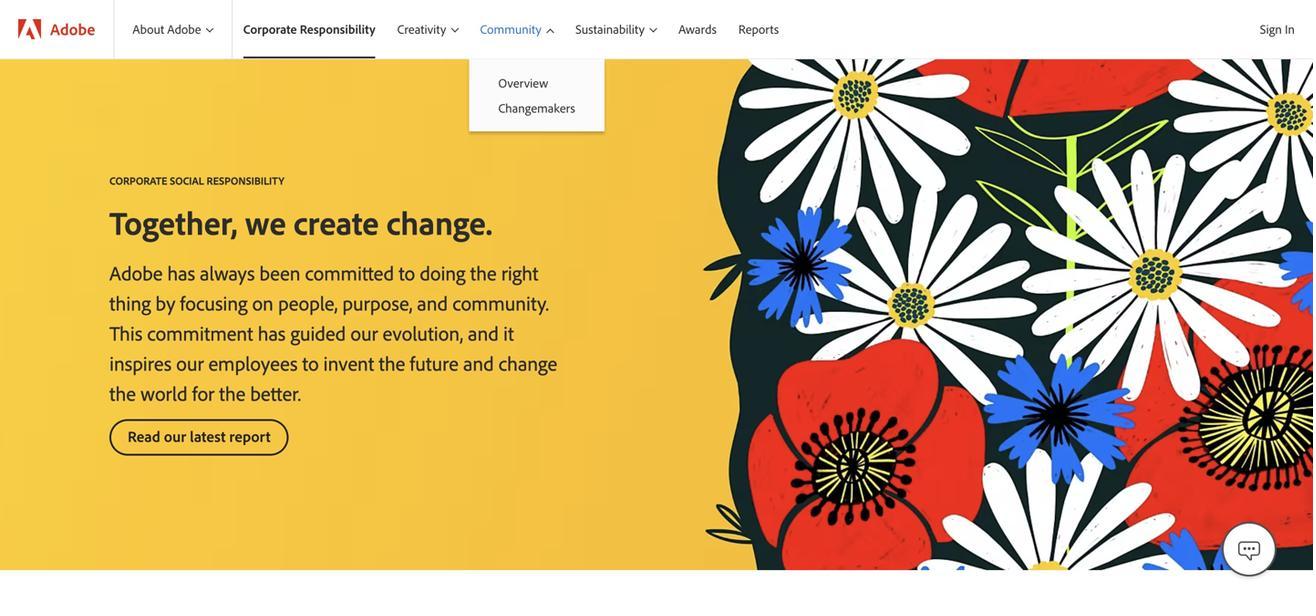 Task type: vqa. For each thing, say whether or not it's contained in the screenshot.
'Protect'
no



Task type: describe. For each thing, give the bounding box(es) containing it.
evolution,
[[383, 320, 464, 346]]

adobe for adobe has always been committed to doing the right thing by focusing on people, purpose, and community. this commitment has guided our evolution, and it inspires our employees to invent the future and change the world for the better.
[[109, 260, 163, 286]]

1 vertical spatial our
[[176, 350, 204, 376]]

it
[[504, 320, 514, 346]]

0 vertical spatial to
[[399, 260, 415, 286]]

this
[[109, 320, 143, 346]]

for
[[192, 381, 215, 406]]

on
[[252, 290, 274, 316]]

focusing
[[180, 290, 248, 316]]

adobe has always been committed to doing the right thing by focusing on people, purpose, and community. this commitment has guided our evolution, and it inspires our employees to invent the future and change the world for the better.
[[109, 260, 558, 406]]

adobe for adobe
[[50, 19, 95, 39]]

world
[[141, 381, 188, 406]]

latest
[[190, 427, 226, 446]]

we
[[245, 202, 286, 243]]

by
[[156, 290, 176, 316]]

group containing overview
[[469, 58, 605, 132]]

sign in button
[[1257, 14, 1299, 45]]

doing
[[420, 260, 466, 286]]

in
[[1286, 21, 1296, 37]]

0 vertical spatial has
[[167, 260, 195, 286]]

together,
[[109, 202, 238, 243]]

people,
[[278, 290, 338, 316]]

invent
[[324, 350, 374, 376]]

read
[[128, 427, 161, 446]]

0 vertical spatial and
[[417, 290, 448, 316]]

the down inspires
[[109, 381, 136, 406]]

read our latest report link
[[109, 419, 289, 456]]

reports
[[739, 21, 779, 37]]

create
[[294, 202, 379, 243]]

report
[[229, 427, 271, 446]]

social
[[170, 174, 204, 188]]

awards
[[679, 21, 717, 37]]

creativity
[[398, 21, 446, 37]]

reports link
[[728, 0, 790, 58]]

responsibility
[[207, 174, 285, 188]]

purpose,
[[343, 290, 413, 316]]

together, we create change.
[[109, 202, 493, 243]]

2 vertical spatial our
[[164, 427, 186, 446]]

about adobe button
[[114, 0, 232, 58]]

commitment
[[147, 320, 253, 346]]

the right for
[[219, 381, 246, 406]]

community button
[[469, 0, 565, 58]]



Task type: locate. For each thing, give the bounding box(es) containing it.
responsibility
[[300, 21, 376, 37]]

adobe left about
[[50, 19, 95, 39]]

thing
[[109, 290, 151, 316]]

1 horizontal spatial has
[[258, 320, 286, 346]]

has
[[167, 260, 195, 286], [258, 320, 286, 346]]

to left doing
[[399, 260, 415, 286]]

future
[[410, 350, 459, 376]]

the
[[471, 260, 497, 286], [379, 350, 405, 376], [109, 381, 136, 406], [219, 381, 246, 406]]

inspires
[[109, 350, 172, 376]]

to
[[399, 260, 415, 286], [302, 350, 319, 376]]

corporate left responsibility
[[243, 21, 297, 37]]

better.
[[250, 381, 301, 406]]

overview
[[499, 75, 549, 91]]

guided
[[290, 320, 346, 346]]

0 vertical spatial our
[[351, 320, 378, 346]]

change
[[499, 350, 558, 376]]

group
[[469, 58, 605, 132]]

corporate
[[243, 21, 297, 37], [109, 174, 167, 188]]

about adobe
[[133, 21, 201, 37]]

1 vertical spatial and
[[468, 320, 499, 346]]

adobe
[[50, 19, 95, 39], [167, 21, 201, 37], [109, 260, 163, 286]]

0 horizontal spatial adobe
[[50, 19, 95, 39]]

to down guided
[[302, 350, 319, 376]]

corporate for corporate social responsibility
[[109, 174, 167, 188]]

about
[[133, 21, 164, 37]]

1 horizontal spatial corporate
[[243, 21, 297, 37]]

1 horizontal spatial adobe
[[109, 260, 163, 286]]

and left it
[[468, 320, 499, 346]]

our right read
[[164, 427, 186, 446]]

read our latest report
[[128, 427, 271, 446]]

change.
[[387, 202, 493, 243]]

1 vertical spatial corporate
[[109, 174, 167, 188]]

adobe up thing
[[109, 260, 163, 286]]

our down purpose,
[[351, 320, 378, 346]]

employees
[[209, 350, 298, 376]]

has up by
[[167, 260, 195, 286]]

1 horizontal spatial to
[[399, 260, 415, 286]]

adobe right about
[[167, 21, 201, 37]]

0 horizontal spatial to
[[302, 350, 319, 376]]

has down on
[[258, 320, 286, 346]]

creativity button
[[387, 0, 469, 58]]

corporate responsibility
[[243, 21, 376, 37]]

and right future at the bottom left
[[464, 350, 494, 376]]

community
[[480, 21, 542, 37]]

our down commitment
[[176, 350, 204, 376]]

and up evolution,
[[417, 290, 448, 316]]

adobe inside dropdown button
[[167, 21, 201, 37]]

awards link
[[668, 0, 728, 58]]

0 horizontal spatial corporate
[[109, 174, 167, 188]]

right
[[502, 260, 539, 286]]

the up community.
[[471, 260, 497, 286]]

0 horizontal spatial has
[[167, 260, 195, 286]]

adobe link
[[0, 0, 114, 58]]

sign
[[1261, 21, 1283, 37]]

sustainability
[[576, 21, 645, 37]]

1 vertical spatial has
[[258, 320, 286, 346]]

0 vertical spatial corporate
[[243, 21, 297, 37]]

and
[[417, 290, 448, 316], [468, 320, 499, 346], [464, 350, 494, 376]]

sign in
[[1261, 21, 1296, 37]]

changemakers
[[499, 100, 576, 116]]

community.
[[453, 290, 549, 316]]

overview link
[[469, 70, 605, 95]]

adobe inside adobe has always been committed to doing the right thing by focusing on people, purpose, and community. this commitment has guided our evolution, and it inspires our employees to invent the future and change the world for the better.
[[109, 260, 163, 286]]

always
[[200, 260, 255, 286]]

our
[[351, 320, 378, 346], [176, 350, 204, 376], [164, 427, 186, 446]]

corporate for corporate responsibility
[[243, 21, 297, 37]]

the left future at the bottom left
[[379, 350, 405, 376]]

changemakers link
[[469, 95, 605, 121]]

2 vertical spatial and
[[464, 350, 494, 376]]

corporate social responsibility
[[109, 174, 285, 188]]

corporate left social
[[109, 174, 167, 188]]

been
[[260, 260, 301, 286]]

corporate responsibility link
[[232, 0, 387, 58]]

sustainability button
[[565, 0, 668, 58]]

2 horizontal spatial adobe
[[167, 21, 201, 37]]

1 vertical spatial to
[[302, 350, 319, 376]]

committed
[[305, 260, 394, 286]]



